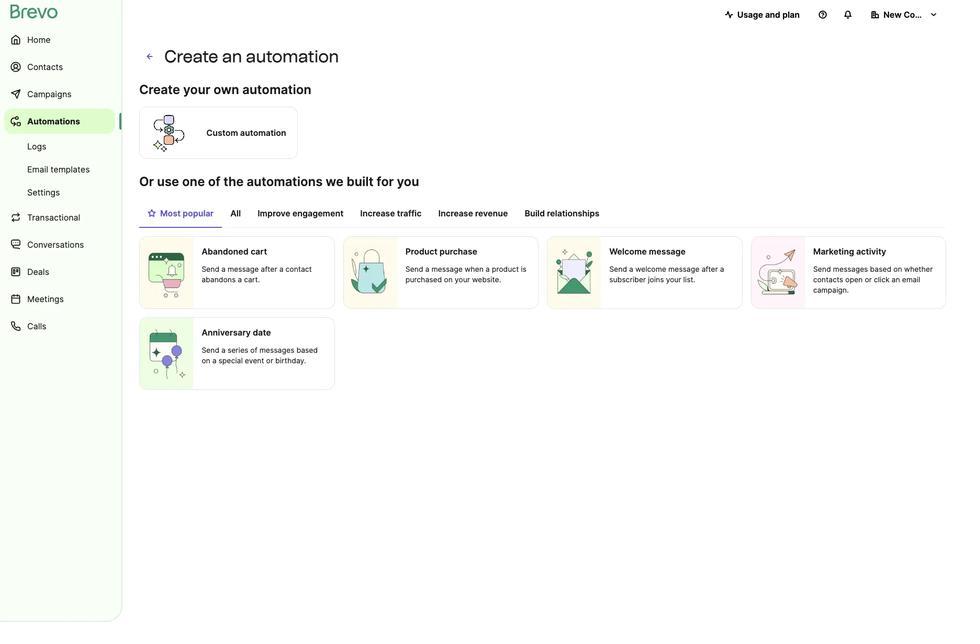 Task type: locate. For each thing, give the bounding box(es) containing it.
increase inside the increase traffic link
[[360, 208, 395, 219]]

purchased
[[406, 275, 442, 284]]

send inside send a welcome message after a subscriber joins your list.
[[609, 265, 627, 274]]

conversations link
[[4, 232, 115, 258]]

1 vertical spatial on
[[444, 275, 453, 284]]

send up "subscriber"
[[609, 265, 627, 274]]

cart
[[251, 247, 267, 257]]

email
[[902, 275, 920, 284]]

0 vertical spatial or
[[865, 275, 872, 284]]

1 vertical spatial an
[[892, 275, 900, 284]]

message up cart.
[[228, 265, 259, 274]]

increase left traffic
[[360, 208, 395, 219]]

2 vertical spatial automation
[[240, 128, 286, 138]]

0 vertical spatial based
[[870, 265, 892, 274]]

2 vertical spatial on
[[202, 356, 210, 365]]

1 increase from the left
[[360, 208, 395, 219]]

message
[[649, 247, 686, 257], [228, 265, 259, 274], [432, 265, 463, 274], [668, 265, 700, 274]]

your
[[183, 82, 210, 97], [455, 275, 470, 284], [666, 275, 681, 284]]

message down product purchase
[[432, 265, 463, 274]]

send up purchased
[[406, 265, 423, 274]]

based up birthday.
[[297, 346, 318, 355]]

message up list.
[[668, 265, 700, 274]]

logs link
[[4, 136, 115, 157]]

1 horizontal spatial your
[[455, 275, 470, 284]]

series
[[228, 346, 248, 355]]

increase inside increase revenue link
[[438, 208, 473, 219]]

1 vertical spatial based
[[297, 346, 318, 355]]

an
[[222, 47, 242, 66], [892, 275, 900, 284]]

send
[[202, 265, 219, 274], [406, 265, 423, 274], [609, 265, 627, 274], [813, 265, 831, 274], [202, 346, 219, 355]]

on inside "send messages based on whether contacts open or click an email campaign."
[[894, 265, 902, 274]]

contacts link
[[4, 54, 115, 80]]

abandoned
[[202, 247, 249, 257]]

0 horizontal spatial or
[[266, 356, 273, 365]]

0 vertical spatial messages
[[833, 265, 868, 274]]

0 horizontal spatial increase
[[360, 208, 395, 219]]

company
[[904, 9, 943, 20]]

of
[[208, 174, 220, 189], [250, 346, 257, 355]]

improve engagement link
[[249, 203, 352, 227]]

or left click
[[865, 275, 872, 284]]

of left the
[[208, 174, 220, 189]]

or inside send a series of messages based on a special event or birthday.
[[266, 356, 273, 365]]

1 horizontal spatial increase
[[438, 208, 473, 219]]

use
[[157, 174, 179, 189]]

engagement
[[292, 208, 344, 219]]

create for create an automation
[[164, 47, 218, 66]]

based inside send a series of messages based on a special event or birthday.
[[297, 346, 318, 355]]

1 after from the left
[[261, 265, 277, 274]]

welcome
[[609, 247, 647, 257]]

2 increase from the left
[[438, 208, 473, 219]]

logs
[[27, 141, 46, 152]]

own
[[214, 82, 239, 97]]

0 horizontal spatial based
[[297, 346, 318, 355]]

automation inside button
[[240, 128, 286, 138]]

calls
[[27, 321, 46, 332]]

send up special
[[202, 346, 219, 355]]

popular
[[183, 208, 214, 219]]

email templates
[[27, 164, 90, 175]]

on
[[894, 265, 902, 274], [444, 275, 453, 284], [202, 356, 210, 365]]

automation
[[246, 47, 339, 66], [242, 82, 311, 97], [240, 128, 286, 138]]

after inside send a message after a contact abandons a cart.
[[261, 265, 277, 274]]

of up "event"
[[250, 346, 257, 355]]

email templates link
[[4, 159, 115, 180]]

messages
[[833, 265, 868, 274], [259, 346, 294, 355]]

or
[[865, 275, 872, 284], [266, 356, 273, 365]]

improve
[[258, 208, 290, 219]]

1 horizontal spatial of
[[250, 346, 257, 355]]

messages up birthday.
[[259, 346, 294, 355]]

on up email
[[894, 265, 902, 274]]

increase
[[360, 208, 395, 219], [438, 208, 473, 219]]

your left list.
[[666, 275, 681, 284]]

open
[[845, 275, 863, 284]]

contacts
[[813, 275, 843, 284]]

2 horizontal spatial on
[[894, 265, 902, 274]]

1 horizontal spatial messages
[[833, 265, 868, 274]]

based up click
[[870, 265, 892, 274]]

one
[[182, 174, 205, 189]]

your left own
[[183, 82, 210, 97]]

increase for increase revenue
[[438, 208, 473, 219]]

1 horizontal spatial after
[[702, 265, 718, 274]]

special
[[219, 356, 243, 365]]

traffic
[[397, 208, 422, 219]]

marketing activity
[[813, 247, 886, 257]]

1 horizontal spatial or
[[865, 275, 872, 284]]

0 horizontal spatial messages
[[259, 346, 294, 355]]

2 after from the left
[[702, 265, 718, 274]]

0 vertical spatial an
[[222, 47, 242, 66]]

based
[[870, 265, 892, 274], [297, 346, 318, 355]]

2 horizontal spatial your
[[666, 275, 681, 284]]

home link
[[4, 27, 115, 52]]

dxrbf image
[[148, 209, 156, 218]]

contact
[[286, 265, 312, 274]]

of for messages
[[250, 346, 257, 355]]

0 vertical spatial of
[[208, 174, 220, 189]]

campaigns
[[27, 89, 72, 99]]

whether
[[904, 265, 933, 274]]

send inside "send messages based on whether contacts open or click an email campaign."
[[813, 265, 831, 274]]

0 horizontal spatial on
[[202, 356, 210, 365]]

your down when
[[455, 275, 470, 284]]

meetings
[[27, 294, 64, 305]]

click
[[874, 275, 890, 284]]

of for the
[[208, 174, 220, 189]]

send for abandoned
[[202, 265, 219, 274]]

increase for increase traffic
[[360, 208, 395, 219]]

1 vertical spatial messages
[[259, 346, 294, 355]]

0 vertical spatial create
[[164, 47, 218, 66]]

0 vertical spatial on
[[894, 265, 902, 274]]

message inside send a message after a contact abandons a cart.
[[228, 265, 259, 274]]

an right click
[[892, 275, 900, 284]]

on right purchased
[[444, 275, 453, 284]]

1 vertical spatial create
[[139, 82, 180, 97]]

messages up open
[[833, 265, 868, 274]]

1 vertical spatial of
[[250, 346, 257, 355]]

of inside send a series of messages based on a special event or birthday.
[[250, 346, 257, 355]]

1 vertical spatial or
[[266, 356, 273, 365]]

increase left revenue
[[438, 208, 473, 219]]

an up own
[[222, 47, 242, 66]]

0 horizontal spatial after
[[261, 265, 277, 274]]

usage and plan button
[[716, 4, 808, 25]]

we
[[326, 174, 344, 189]]

1 vertical spatial automation
[[242, 82, 311, 97]]

send inside send a series of messages based on a special event or birthday.
[[202, 346, 219, 355]]

send up "contacts"
[[813, 265, 831, 274]]

or right "event"
[[266, 356, 273, 365]]

send up abandons at the left of the page
[[202, 265, 219, 274]]

most popular link
[[139, 203, 222, 228]]

create
[[164, 47, 218, 66], [139, 82, 180, 97]]

home
[[27, 35, 51, 45]]

send inside send a message after a contact abandons a cart.
[[202, 265, 219, 274]]

send inside send a message when a product is purchased on your website.
[[406, 265, 423, 274]]

1 horizontal spatial an
[[892, 275, 900, 284]]

0 horizontal spatial of
[[208, 174, 220, 189]]

increase revenue link
[[430, 203, 516, 227]]

after
[[261, 265, 277, 274], [702, 265, 718, 274]]

date
[[253, 328, 271, 338]]

or
[[139, 174, 154, 189]]

tab list
[[139, 203, 946, 228]]

messages inside "send messages based on whether contacts open or click an email campaign."
[[833, 265, 868, 274]]

send messages based on whether contacts open or click an email campaign.
[[813, 265, 933, 295]]

on left special
[[202, 356, 210, 365]]

event
[[245, 356, 264, 365]]

1 horizontal spatial on
[[444, 275, 453, 284]]

1 horizontal spatial based
[[870, 265, 892, 274]]



Task type: vqa. For each thing, say whether or not it's contained in the screenshot.
you on the left top of page
yes



Task type: describe. For each thing, give the bounding box(es) containing it.
custom automation
[[206, 128, 286, 138]]

your inside send a message when a product is purchased on your website.
[[455, 275, 470, 284]]

or inside "send messages based on whether contacts open or click an email campaign."
[[865, 275, 872, 284]]

usage and plan
[[737, 9, 800, 20]]

create your own automation
[[139, 82, 311, 97]]

anniversary date
[[202, 328, 271, 338]]

new company
[[884, 9, 943, 20]]

custom
[[206, 128, 238, 138]]

welcome
[[635, 265, 666, 274]]

automations
[[247, 174, 323, 189]]

website.
[[472, 275, 501, 284]]

campaigns link
[[4, 82, 115, 107]]

new
[[884, 9, 902, 20]]

custom automation button
[[139, 105, 298, 161]]

send for marketing
[[813, 265, 831, 274]]

transactional link
[[4, 205, 115, 230]]

based inside "send messages based on whether contacts open or click an email campaign."
[[870, 265, 892, 274]]

build
[[525, 208, 545, 219]]

message inside send a welcome message after a subscriber joins your list.
[[668, 265, 700, 274]]

and
[[765, 9, 780, 20]]

abandons
[[202, 275, 236, 284]]

purchase
[[440, 247, 477, 257]]

abandoned cart
[[202, 247, 267, 257]]

most popular
[[160, 208, 214, 219]]

send a welcome message after a subscriber joins your list.
[[609, 265, 724, 284]]

product purchase
[[406, 247, 477, 257]]

all link
[[222, 203, 249, 227]]

cart.
[[244, 275, 260, 284]]

build relationships
[[525, 208, 599, 219]]

birthday.
[[275, 356, 306, 365]]

improve engagement
[[258, 208, 344, 219]]

increase traffic
[[360, 208, 422, 219]]

increase revenue
[[438, 208, 508, 219]]

plan
[[783, 9, 800, 20]]

activity
[[856, 247, 886, 257]]

subscriber
[[609, 275, 646, 284]]

or use one of the automations we built for you
[[139, 174, 419, 189]]

0 horizontal spatial an
[[222, 47, 242, 66]]

you
[[397, 174, 419, 189]]

email
[[27, 164, 48, 175]]

0 vertical spatial automation
[[246, 47, 339, 66]]

all
[[230, 208, 241, 219]]

settings
[[27, 187, 60, 198]]

usage
[[737, 9, 763, 20]]

is
[[521, 265, 527, 274]]

for
[[377, 174, 394, 189]]

automations
[[27, 116, 80, 127]]

settings link
[[4, 182, 115, 203]]

message inside send a message when a product is purchased on your website.
[[432, 265, 463, 274]]

message up send a welcome message after a subscriber joins your list.
[[649, 247, 686, 257]]

increase traffic link
[[352, 203, 430, 227]]

send for product
[[406, 265, 423, 274]]

transactional
[[27, 213, 80, 223]]

new company button
[[863, 4, 946, 25]]

send a message after a contact abandons a cart.
[[202, 265, 312, 284]]

tab list containing most popular
[[139, 203, 946, 228]]

campaign.
[[813, 286, 849, 295]]

meetings link
[[4, 287, 115, 312]]

0 horizontal spatial your
[[183, 82, 210, 97]]

create for create your own automation
[[139, 82, 180, 97]]

send a series of messages based on a special event or birthday.
[[202, 346, 318, 365]]

build relationships link
[[516, 203, 608, 227]]

automations link
[[4, 109, 115, 134]]

calls link
[[4, 314, 115, 339]]

contacts
[[27, 62, 63, 72]]

marketing
[[813, 247, 854, 257]]

welcome message
[[609, 247, 686, 257]]

joins
[[648, 275, 664, 284]]

your inside send a welcome message after a subscriber joins your list.
[[666, 275, 681, 284]]

most
[[160, 208, 181, 219]]

messages inside send a series of messages based on a special event or birthday.
[[259, 346, 294, 355]]

after inside send a welcome message after a subscriber joins your list.
[[702, 265, 718, 274]]

product
[[406, 247, 438, 257]]

deals
[[27, 267, 49, 277]]

on inside send a series of messages based on a special event or birthday.
[[202, 356, 210, 365]]

an inside "send messages based on whether contacts open or click an email campaign."
[[892, 275, 900, 284]]

when
[[465, 265, 484, 274]]

revenue
[[475, 208, 508, 219]]

templates
[[51, 164, 90, 175]]

the
[[224, 174, 244, 189]]

list.
[[683, 275, 695, 284]]

product
[[492, 265, 519, 274]]

send for anniversary
[[202, 346, 219, 355]]

on inside send a message when a product is purchased on your website.
[[444, 275, 453, 284]]

relationships
[[547, 208, 599, 219]]

deals link
[[4, 260, 115, 285]]

create an automation
[[164, 47, 339, 66]]

send for welcome
[[609, 265, 627, 274]]



